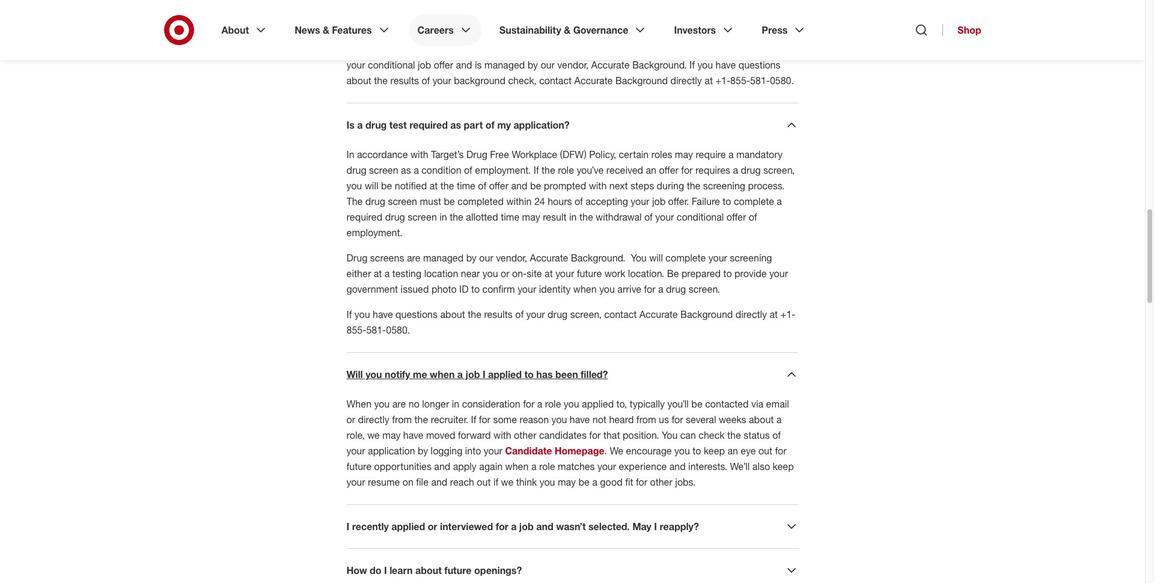 Task type: describe. For each thing, give the bounding box(es) containing it.
completed
[[458, 195, 504, 207]]

and right file
[[431, 476, 448, 488]]

complete inside drug screens are managed by our vendor, accurate background.  you will complete your screening either at a testing location near you or on-site at your future work location. be prepared to provide your government issued photo id to confirm your identity when you arrive for a drug screen.
[[666, 252, 706, 264]]

drug inside in accordance with target's drug free workplace (dfw) policy, certain roles may require a mandatory drug screen as a condition of employment. if the role you've received an offer for requires a drug screen, you will be notified at the time of offer and be prompted with next steps during the screening process. the drug screen must be completed within 24 hours of accepting your job offer. failure to complete a required drug screen in the allotted time may result in the withdrawal of your conditional offer of employment.
[[467, 149, 488, 161]]

is a drug test required as part of my application?
[[347, 119, 570, 131]]

vendor, inside all target job offers are contingent upon the successful completion of our pre-employment screening process, which includes a background check. the background check is initiated after you have accepted your conditional job offer and is managed by our vendor, accurate background. if you have questions about the results of your background check, contact accurate background directly at +1-855-581-0580.
[[558, 59, 589, 71]]

your up again
[[484, 445, 503, 457]]

your left resume
[[347, 476, 365, 488]]

will inside in accordance with target's drug free workplace (dfw) policy, certain roles may require a mandatory drug screen as a condition of employment. if the role you've received an offer for requires a drug screen, you will be notified at the time of offer and be prompted with next steps during the screening process. the drug screen must be completed within 24 hours of accepting your job offer. failure to complete a required drug screen in the allotted time may result in the withdrawal of your conditional offer of employment.
[[365, 180, 379, 192]]

provide
[[735, 268, 767, 280]]

is a drug test required as part of my application? region
[[347, 132, 799, 338]]

sustainability & governance link
[[491, 14, 656, 46]]

will you notify me when a job i applied to has been filled?
[[347, 369, 608, 381]]

0 horizontal spatial in
[[440, 211, 447, 223]]

will
[[347, 369, 363, 381]]

sustainability & governance
[[500, 24, 629, 36]]

and inside all target job offers are contingent upon the successful completion of our pre-employment screening process, which includes a background check. the background check is initiated after you have accepted your conditional job offer and is managed by our vendor, accurate background. if you have questions about the results of your background check, contact accurate background directly at +1-855-581-0580.
[[456, 59, 472, 71]]

our inside drug screens are managed by our vendor, accurate background.  you will complete your screening either at a testing location near you or on-site at your future work location. be prepared to provide your government issued photo id to confirm your identity when you arrive for a drug screen.
[[480, 252, 494, 264]]

of down process.
[[749, 211, 758, 223]]

have left accepted
[[735, 43, 755, 55]]

conditional inside all target job offers are contingent upon the successful completion of our pre-employment screening process, which includes a background check. the background check is initiated after you have accepted your conditional job offer and is managed by our vendor, accurate background. if you have questions about the results of your background check, contact accurate background directly at +1-855-581-0580.
[[368, 59, 415, 71]]

selected.
[[589, 521, 630, 533]]

either
[[347, 268, 371, 280]]

when inside dropdown button
[[430, 369, 455, 381]]

the inside in accordance with target's drug free workplace (dfw) policy, certain roles may require a mandatory drug screen as a condition of employment. if the role you've received an offer for requires a drug screen, you will be notified at the time of offer and be prompted with next steps during the screening process. the drug screen must be completed within 24 hours of accepting your job offer. failure to complete a required drug screen in the allotted time may result in the withdrawal of your conditional offer of employment.
[[347, 195, 363, 207]]

and inside in accordance with target's drug free workplace (dfw) policy, certain roles may require a mandatory drug screen as a condition of employment. if the role you've received an offer for requires a drug screen, you will be notified at the time of offer and be prompted with next steps during the screening process. the drug screen must be completed within 24 hours of accepting your job offer. failure to complete a required drug screen in the allotted time may result in the withdrawal of your conditional offer of employment.
[[512, 180, 528, 192]]

candidate
[[505, 445, 552, 457]]

fit
[[626, 476, 634, 488]]

includes
[[414, 43, 450, 55]]

withdrawal
[[596, 211, 642, 223]]

accurate inside drug screens are managed by our vendor, accurate background.  you will complete your screening either at a testing location near you or on-site at your future work location. be prepared to provide your government issued photo id to confirm your identity when you arrive for a drug screen.
[[530, 252, 569, 264]]

we inside the . we encourage you to keep an eye out for future opportunities and apply again when a role matches your experience and interests. we'll also keep your resume on file and reach out if we think you may be a good fit for other jobs.
[[501, 476, 514, 488]]

0 vertical spatial screen
[[369, 164, 399, 176]]

opportunities
[[374, 461, 432, 473]]

workplace
[[512, 149, 558, 161]]

be up the 24
[[530, 180, 542, 192]]

drug inside drug screens are managed by our vendor, accurate background.  you will complete your screening either at a testing location near you or on-site at your future work location. be prepared to provide your government issued photo id to confirm your identity when you arrive for a drug screen.
[[666, 283, 686, 295]]

0 vertical spatial our
[[648, 28, 662, 40]]

a up notified
[[414, 164, 419, 176]]

role inside the . we encourage you to keep an eye out for future opportunities and apply again when a role matches your experience and interests. we'll also keep your resume on file and reach out if we think you may be a good fit for other jobs.
[[539, 461, 556, 473]]

we inside when you are no longer in consideration for a role you applied to, typically you'll be contacted via email or directly from the recruiter. if for some reason you have not heard from us for several weeks about a role, we may have moved forward with other candidates for that position. you can check the status of your application by logging into your
[[368, 429, 380, 441]]

not
[[593, 414, 607, 426]]

you inside in accordance with target's drug free workplace (dfw) policy, certain roles may require a mandatory drug screen as a condition of employment. if the role you've received an offer for requires a drug screen, you will be notified at the time of offer and be prompted with next steps during the screening process. the drug screen must be completed within 24 hours of accepting your job offer. failure to complete a required drug screen in the allotted time may result in the withdrawal of your conditional offer of employment.
[[347, 180, 362, 192]]

1 from from the left
[[392, 414, 412, 426]]

eye
[[741, 445, 756, 457]]

be inside when you are no longer in consideration for a role you applied to, typically you'll be contacted via email or directly from the recruiter. if for some reason you have not heard from us for several weeks about a role, we may have moved forward with other candidates for that position. you can check the status of your application by logging into your
[[692, 398, 703, 410]]

reason
[[520, 414, 549, 426]]

offer up during
[[659, 164, 679, 176]]

filled?
[[581, 369, 608, 381]]

if inside in accordance with target's drug free workplace (dfw) policy, certain roles may require a mandatory drug screen as a condition of employment. if the role you've received an offer for requires a drug screen, you will be notified at the time of offer and be prompted with next steps during the screening process. the drug screen must be completed within 24 hours of accepting your job offer. failure to complete a required drug screen in the allotted time may result in the withdrawal of your conditional offer of employment.
[[534, 164, 539, 176]]

job up which
[[389, 28, 402, 40]]

consideration
[[462, 398, 521, 410]]

careers
[[418, 24, 454, 36]]

that
[[604, 429, 620, 441]]

confirm
[[483, 283, 515, 295]]

investors link
[[666, 14, 744, 46]]

has
[[537, 369, 553, 381]]

offer down requires
[[727, 211, 747, 223]]

you up candidates
[[552, 414, 567, 426]]

i right do
[[384, 565, 387, 577]]

about inside all target job offers are contingent upon the successful completion of our pre-employment screening process, which includes a background check. the background check is initiated after you have accepted your conditional job offer and is managed by our vendor, accurate background. if you have questions about the results of your background check, contact accurate background directly at +1-855-581-0580.
[[347, 75, 372, 87]]

be
[[667, 268, 679, 280]]

within
[[507, 195, 532, 207]]

your up identity at left
[[556, 268, 575, 280]]

for up reason
[[523, 398, 535, 410]]

the inside if you have questions about the results of your drug screen, contact accurate background directly at +1- 855-581-0580.
[[468, 309, 482, 321]]

the up "failure"
[[687, 180, 701, 192]]

a left good
[[593, 476, 598, 488]]

location.
[[628, 268, 665, 280]]

of inside "dropdown button"
[[486, 119, 495, 131]]

to inside in accordance with target's drug free workplace (dfw) policy, certain roles may require a mandatory drug screen as a condition of employment. if the role you've received an offer for requires a drug screen, you will be notified at the time of offer and be prompted with next steps during the screening process. the drug screen must be completed within 24 hours of accepting your job offer. failure to complete a required drug screen in the allotted time may result in the withdrawal of your conditional offer of employment.
[[723, 195, 732, 207]]

result
[[543, 211, 567, 223]]

if inside if you have questions about the results of your drug screen, contact accurate background directly at +1- 855-581-0580.
[[347, 309, 352, 321]]

and down logging
[[434, 461, 451, 473]]

about link
[[213, 14, 277, 46]]

for right fit
[[636, 476, 648, 488]]

in
[[347, 149, 355, 161]]

on-
[[512, 268, 527, 280]]

2 vertical spatial screen
[[408, 211, 437, 223]]

to inside dropdown button
[[525, 369, 534, 381]]

when
[[347, 398, 372, 410]]

the down condition at left
[[441, 180, 454, 192]]

applied inside dropdown button
[[488, 369, 522, 381]]

background left check,
[[454, 75, 506, 87]]

offer up "completed"
[[489, 180, 509, 192]]

required inside in accordance with target's drug free workplace (dfw) policy, certain roles may require a mandatory drug screen as a condition of employment. if the role you've received an offer for requires a drug screen, you will be notified at the time of offer and be prompted with next steps during the screening process. the drug screen must be completed within 24 hours of accepting your job offer. failure to complete a required drug screen in the allotted time may result in the withdrawal of your conditional offer of employment.
[[347, 211, 383, 223]]

applied inside when you are no longer in consideration for a role you applied to, typically you'll be contacted via email or directly from the recruiter. if for some reason you have not heard from us for several weeks about a role, we may have moved forward with other candidates for that position. you can check the status of your application by logging into your
[[582, 398, 614, 410]]

again
[[480, 461, 503, 473]]

several
[[686, 414, 717, 426]]

be left notified
[[381, 180, 392, 192]]

for right "eye"
[[776, 445, 787, 457]]

may inside when you are no longer in consideration for a role you applied to, typically you'll be contacted via email or directly from the recruiter. if for some reason you have not heard from us for several weeks about a role, we may have moved forward with other candidates for that position. you can check the status of your application by logging into your
[[383, 429, 401, 441]]

i left recently
[[347, 521, 350, 533]]

contacted
[[706, 398, 749, 410]]

0 vertical spatial time
[[457, 180, 476, 192]]

0 vertical spatial with
[[411, 149, 429, 161]]

for down not
[[590, 429, 601, 441]]

1 horizontal spatial is
[[648, 43, 655, 55]]

job inside dropdown button
[[466, 369, 480, 381]]

0580. inside if you have questions about the results of your drug screen, contact accurate background directly at +1- 855-581-0580.
[[386, 324, 410, 336]]

moved
[[426, 429, 456, 441]]

a down process.
[[777, 195, 782, 207]]

pre-
[[665, 28, 683, 40]]

accurate up is a drug test required as part of my application? "dropdown button"
[[575, 75, 613, 87]]

your down .
[[598, 461, 617, 473]]

you inside dropdown button
[[366, 369, 382, 381]]

background down contingent
[[461, 43, 512, 55]]

apply
[[453, 461, 477, 473]]

logging
[[431, 445, 463, 457]]

work
[[605, 268, 626, 280]]

may inside the . we encourage you to keep an eye out for future opportunities and apply again when a role matches your experience and interests. we'll also keep your resume on file and reach out if we think you may be a good fit for other jobs.
[[558, 476, 576, 488]]

into
[[465, 445, 481, 457]]

by inside drug screens are managed by our vendor, accurate background.  you will complete your screening either at a testing location near you or on-site at your future work location. be prepared to provide your government issued photo id to confirm your identity when you arrive for a drug screen.
[[467, 252, 477, 264]]

condition
[[422, 164, 462, 176]]

the inside all target job offers are contingent upon the successful completion of our pre-employment screening process, which includes a background check. the background check is initiated after you have accepted your conditional job offer and is managed by our vendor, accurate background. if you have questions about the results of your background check, contact accurate background directly at +1-855-581-0580.
[[546, 43, 562, 55]]

screen, inside if you have questions about the results of your drug screen, contact accurate background directly at +1- 855-581-0580.
[[571, 309, 602, 321]]

24
[[535, 195, 545, 207]]

drug down in
[[347, 164, 367, 176]]

complete inside in accordance with target's drug free workplace (dfw) policy, certain roles may require a mandatory drug screen as a condition of employment. if the role you've received an offer for requires a drug screen, you will be notified at the time of offer and be prompted with next steps during the screening process. the drug screen must be completed within 24 hours of accepting your job offer. failure to complete a required drug screen in the allotted time may result in the withdrawal of your conditional offer of employment.
[[734, 195, 775, 207]]

results inside all target job offers are contingent upon the successful completion of our pre-employment screening process, which includes a background check. the background check is initiated after you have accepted your conditional job offer and is managed by our vendor, accurate background. if you have questions about the results of your background check, contact accurate background directly at +1-855-581-0580.
[[391, 75, 419, 87]]

a up reason
[[538, 398, 543, 410]]

typically
[[630, 398, 665, 410]]

1 horizontal spatial employment.
[[475, 164, 531, 176]]

employment
[[683, 28, 736, 40]]

application
[[368, 445, 415, 457]]

weeks
[[719, 414, 747, 426]]

accurate down the completion
[[592, 59, 630, 71]]

if
[[494, 476, 499, 488]]

background. inside all target job offers are contingent upon the successful completion of our pre-employment screening process, which includes a background check. the background check is initiated after you have accepted your conditional job offer and is managed by our vendor, accurate background. if you have questions about the results of your background check, contact accurate background directly at +1-855-581-0580.
[[633, 59, 687, 71]]

you right when
[[374, 398, 390, 410]]

good
[[600, 476, 623, 488]]

a right requires
[[733, 164, 739, 176]]

id
[[460, 283, 469, 295]]

background. inside drug screens are managed by our vendor, accurate background.  you will complete your screening either at a testing location near you or on-site at your future work location. be prepared to provide your government issued photo id to confirm your identity when you arrive for a drug screen.
[[571, 252, 626, 264]]

some
[[493, 414, 517, 426]]

testing
[[393, 268, 422, 280]]

the down process,
[[374, 75, 388, 87]]

have up application
[[403, 429, 424, 441]]

future inside drug screens are managed by our vendor, accurate background.  you will complete your screening either at a testing location near you or on-site at your future work location. be prepared to provide your government issued photo id to confirm your identity when you arrive for a drug screen.
[[577, 268, 602, 280]]

offer.
[[669, 195, 690, 207]]

how
[[347, 565, 367, 577]]

press
[[762, 24, 788, 36]]

if inside when you are no longer in consideration for a role you applied to, typically you'll be contacted via email or directly from the recruiter. if for some reason you have not heard from us for several weeks about a role, we may have moved forward with other candidates for that position. you can check the status of your application by logging into your
[[471, 414, 477, 426]]

target
[[360, 28, 386, 40]]

you right "after"
[[717, 43, 732, 55]]

upon
[[497, 28, 519, 40]]

are for no
[[393, 398, 406, 410]]

of right 'withdrawal'
[[645, 211, 653, 223]]

identity
[[539, 283, 571, 295]]

2 horizontal spatial in
[[570, 211, 577, 223]]

screen.
[[689, 283, 721, 295]]

1 vertical spatial with
[[589, 180, 607, 192]]

location
[[424, 268, 459, 280]]

the down "weeks"
[[728, 429, 741, 441]]

managed inside drug screens are managed by our vendor, accurate background.  you will complete your screening either at a testing location near you or on-site at your future work location. be prepared to provide your government issued photo id to confirm your identity when you arrive for a drug screen.
[[423, 252, 464, 264]]

i up consideration at bottom
[[483, 369, 486, 381]]

completion
[[586, 28, 634, 40]]

process.
[[748, 180, 785, 192]]

for right the us
[[672, 414, 684, 426]]

of right the completion
[[637, 28, 645, 40]]

of right condition at left
[[464, 164, 473, 176]]

contact inside if you have questions about the results of your drug screen, contact accurate background directly at +1- 855-581-0580.
[[605, 309, 637, 321]]

or inside "dropdown button"
[[428, 521, 438, 533]]

to right the id
[[472, 283, 480, 295]]

your down includes
[[433, 75, 452, 87]]

application?
[[514, 119, 570, 131]]

been
[[556, 369, 578, 381]]

i right may
[[655, 521, 657, 533]]

drug down notified
[[385, 211, 405, 223]]

or inside when you are no longer in consideration for a role you applied to, typically you'll be contacted via email or directly from the recruiter. if for some reason you have not heard from us for several weeks about a role, we may have moved forward with other candidates for that position. you can check the status of your application by logging into your
[[347, 414, 355, 426]]

and inside "dropdown button"
[[537, 521, 554, 533]]

0 vertical spatial keep
[[704, 445, 725, 457]]

a right is
[[357, 119, 363, 131]]

accurate inside if you have questions about the results of your drug screen, contact accurate background directly at +1- 855-581-0580.
[[640, 309, 678, 321]]

you right think
[[540, 476, 555, 488]]

news & features link
[[286, 14, 400, 46]]

the down the workplace
[[542, 164, 556, 176]]

offer inside all target job offers are contingent upon the successful completion of our pre-employment screening process, which includes a background check. the background check is initiated after you have accepted your conditional job offer and is managed by our vendor, accurate background. if you have questions about the results of your background check, contact accurate background directly at +1-855-581-0580.
[[434, 59, 454, 71]]

screening inside in accordance with target's drug free workplace (dfw) policy, certain roles may require a mandatory drug screen as a condition of employment. if the role you've received an offer for requires a drug screen, you will be notified at the time of offer and be prompted with next steps during the screening process. the drug screen must be completed within 24 hours of accepting your job offer. failure to complete a required drug screen in the allotted time may result in the withdrawal of your conditional offer of employment.
[[704, 180, 746, 192]]

1 vertical spatial employment.
[[347, 227, 403, 239]]

1 vertical spatial keep
[[773, 461, 794, 473]]

a down "screens"
[[385, 268, 390, 280]]

(dfw)
[[560, 149, 587, 161]]

drug screens are managed by our vendor, accurate background.  you will complete your screening either at a testing location near you or on-site at your future work location. be prepared to provide your government issued photo id to confirm your identity when you arrive for a drug screen.
[[347, 252, 789, 295]]

when you are no longer in consideration for a role you applied to, typically you'll be contacted via email or directly from the recruiter. if for some reason you have not heard from us for several weeks about a role, we may have moved forward with other candidates for that position. you can check the status of your application by logging into your
[[347, 398, 790, 457]]

an inside in accordance with target's drug free workplace (dfw) policy, certain roles may require a mandatory drug screen as a condition of employment. if the role you've received an offer for requires a drug screen, you will be notified at the time of offer and be prompted with next steps during the screening process. the drug screen must be completed within 24 hours of accepting your job offer. failure to complete a required drug screen in the allotted time may result in the withdrawal of your conditional offer of employment.
[[646, 164, 657, 176]]

581- inside if you have questions about the results of your drug screen, contact accurate background directly at +1- 855-581-0580.
[[367, 324, 386, 336]]

a down location.
[[659, 283, 664, 295]]

you down 'can'
[[675, 445, 690, 457]]

1 vertical spatial screen
[[388, 195, 417, 207]]

a inside all target job offers are contingent upon the successful completion of our pre-employment screening process, which includes a background check. the background check is initiated after you have accepted your conditional job offer and is managed by our vendor, accurate background. if you have questions about the results of your background check, contact accurate background directly at +1-855-581-0580.
[[453, 43, 458, 55]]

the up check.
[[521, 28, 535, 40]]

1 horizontal spatial out
[[759, 445, 773, 457]]

at inside if you have questions about the results of your drug screen, contact accurate background directly at +1- 855-581-0580.
[[770, 309, 778, 321]]

your down steps
[[631, 195, 650, 207]]

if you have questions about the results of your drug screen, contact accurate background directly at +1- 855-581-0580.
[[347, 309, 796, 336]]

of down includes
[[422, 75, 430, 87]]

drug inside drug screens are managed by our vendor, accurate background.  you will complete your screening either at a testing location near you or on-site at your future work location. be prepared to provide your government issued photo id to confirm your identity when you arrive for a drug screen.
[[347, 252, 368, 264]]

drug down mandatory
[[741, 164, 761, 176]]

your right provide
[[770, 268, 789, 280]]

drug down 'accordance'
[[366, 195, 386, 207]]

you down will you notify me when a job i applied to has been filled? dropdown button
[[564, 398, 580, 410]]

may right roles on the right of page
[[675, 149, 693, 161]]

you up confirm
[[483, 268, 498, 280]]

your down site
[[518, 283, 537, 295]]

target's
[[431, 149, 464, 161]]

roles
[[652, 149, 673, 161]]

are for managed
[[407, 252, 421, 264]]

directly inside when you are no longer in consideration for a role you applied to, typically you'll be contacted via email or directly from the recruiter. if for some reason you have not heard from us for several weeks about a role, we may have moved forward with other candidates for that position. you can check the status of your application by logging into your
[[358, 414, 390, 426]]

with inside when you are no longer in consideration for a role you applied to, typically you'll be contacted via email or directly from the recruiter. if for some reason you have not heard from us for several weeks about a role, we may have moved forward with other candidates for that position. you can check the status of your application by logging into your
[[494, 429, 512, 441]]

you down work
[[600, 283, 615, 295]]

your inside if you have questions about the results of your drug screen, contact accurate background directly at +1- 855-581-0580.
[[527, 309, 545, 321]]

certain
[[619, 149, 649, 161]]

heard
[[610, 414, 634, 426]]

wasn't
[[557, 521, 586, 533]]

how do i learn about future openings?
[[347, 565, 522, 577]]

check inside all target job offers are contingent upon the successful completion of our pre-employment screening process, which includes a background check. the background check is initiated after you have accepted your conditional job offer and is managed by our vendor, accurate background. if you have questions about the results of your background check, contact accurate background directly at +1-855-581-0580.
[[619, 43, 645, 55]]

contact inside all target job offers are contingent upon the successful completion of our pre-employment screening process, which includes a background check. the background check is initiated after you have accepted your conditional job offer and is managed by our vendor, accurate background. if you have questions about the results of your background check, contact accurate background directly at +1-855-581-0580.
[[540, 75, 572, 87]]

your down process,
[[347, 59, 365, 71]]

issued
[[401, 283, 429, 295]]

the down accepting
[[580, 211, 593, 223]]

your down role,
[[347, 445, 365, 457]]

will inside drug screens are managed by our vendor, accurate background.  you will complete your screening either at a testing location near you or on-site at your future work location. be prepared to provide your government issued photo id to confirm your identity when you arrive for a drug screen.
[[650, 252, 663, 264]]

1 vertical spatial is
[[475, 59, 482, 71]]

your up the prepared
[[709, 252, 728, 264]]

a down email on the bottom right
[[777, 414, 782, 426]]

of up "completed"
[[478, 180, 487, 192]]



Task type: vqa. For each thing, say whether or not it's contained in the screenshot.
the 'items' to the right
no



Task type: locate. For each thing, give the bounding box(es) containing it.
the down in
[[347, 195, 363, 207]]

& right the news
[[323, 24, 330, 36]]

require
[[696, 149, 726, 161]]

0 horizontal spatial is
[[475, 59, 482, 71]]

initiated
[[657, 43, 691, 55]]

0 vertical spatial as
[[451, 119, 461, 131]]

drug inside if you have questions about the results of your drug screen, contact accurate background directly at +1- 855-581-0580.
[[548, 309, 568, 321]]

1 horizontal spatial as
[[451, 119, 461, 131]]

1 horizontal spatial future
[[445, 565, 472, 577]]

1 horizontal spatial +1-
[[781, 309, 796, 321]]

0 vertical spatial out
[[759, 445, 773, 457]]

2 vertical spatial our
[[480, 252, 494, 264]]

by inside when you are no longer in consideration for a role you applied to, typically you'll be contacted via email or directly from the recruiter. if for some reason you have not heard from us for several weeks about a role, we may have moved forward with other candidates for that position. you can check the status of your application by logging into your
[[418, 445, 428, 457]]

1 vertical spatial +1-
[[781, 309, 796, 321]]

1 horizontal spatial background
[[681, 309, 733, 321]]

results inside if you have questions about the results of your drug screen, contact accurate background directly at +1- 855-581-0580.
[[484, 309, 513, 321]]

.
[[605, 445, 607, 457]]

be right must
[[444, 195, 455, 207]]

may
[[633, 521, 652, 533]]

1 vertical spatial our
[[541, 59, 555, 71]]

about inside how do i learn about future openings? dropdown button
[[416, 565, 442, 577]]

also
[[753, 461, 771, 473]]

questions
[[739, 59, 781, 71], [396, 309, 438, 321]]

careers link
[[409, 14, 482, 46]]

to inside the . we encourage you to keep an eye out for future opportunities and apply again when a role matches your experience and interests. we'll also keep your resume on file and reach out if we think you may be a good fit for other jobs.
[[693, 445, 702, 457]]

notified
[[395, 180, 427, 192]]

during
[[657, 180, 685, 192]]

1 horizontal spatial keep
[[773, 461, 794, 473]]

0 horizontal spatial &
[[323, 24, 330, 36]]

1 vertical spatial time
[[501, 211, 520, 223]]

resume
[[368, 476, 400, 488]]

0 vertical spatial we
[[368, 429, 380, 441]]

& for sustainability
[[564, 24, 571, 36]]

2 & from the left
[[564, 24, 571, 36]]

2 horizontal spatial by
[[528, 59, 538, 71]]

failure
[[692, 195, 721, 207]]

0580. down issued on the left
[[386, 324, 410, 336]]

1 horizontal spatial time
[[501, 211, 520, 223]]

1 horizontal spatial applied
[[488, 369, 522, 381]]

are inside when you are no longer in consideration for a role you applied to, typically you'll be contacted via email or directly from the recruiter. if for some reason you have not heard from us for several weeks about a role, we may have moved forward with other candidates for that position. you can check the status of your application by logging into your
[[393, 398, 406, 410]]

keep up interests.
[[704, 445, 725, 457]]

check down several
[[699, 429, 725, 441]]

be inside the . we encourage you to keep an eye out for future opportunities and apply again when a role matches your experience and interests. we'll also keep your resume on file and reach out if we think you may be a good fit for other jobs.
[[579, 476, 590, 488]]

1 horizontal spatial &
[[564, 24, 571, 36]]

status
[[744, 429, 770, 441]]

job down think
[[520, 521, 534, 533]]

is
[[347, 119, 355, 131]]

applied up not
[[582, 398, 614, 410]]

applied
[[488, 369, 522, 381], [582, 398, 614, 410], [392, 521, 425, 533]]

for inside in accordance with target's drug free workplace (dfw) policy, certain roles may require a mandatory drug screen as a condition of employment. if the role you've received an offer for requires a drug screen, you will be notified at the time of offer and be prompted with next steps during the screening process. the drug screen must be completed within 24 hours of accepting your job offer. failure to complete a required drug screen in the allotted time may result in the withdrawal of your conditional offer of employment.
[[682, 164, 693, 176]]

results down confirm
[[484, 309, 513, 321]]

conditional inside in accordance with target's drug free workplace (dfw) policy, certain roles may require a mandatory drug screen as a condition of employment. if the role you've received an offer for requires a drug screen, you will be notified at the time of offer and be prompted with next steps during the screening process. the drug screen must be completed within 24 hours of accepting your job offer. failure to complete a required drug screen in the allotted time may result in the withdrawal of your conditional offer of employment.
[[677, 211, 724, 223]]

1 vertical spatial questions
[[396, 309, 438, 321]]

2 from from the left
[[637, 414, 657, 426]]

you down the government
[[355, 309, 370, 321]]

if inside all target job offers are contingent upon the successful completion of our pre-employment screening process, which includes a background check. the background check is initiated after you have accepted your conditional job offer and is managed by our vendor, accurate background. if you have questions about the results of your background check, contact accurate background directly at +1-855-581-0580.
[[690, 59, 695, 71]]

prompted
[[544, 180, 587, 192]]

background down the screen.
[[681, 309, 733, 321]]

0 vertical spatial screen,
[[764, 164, 795, 176]]

for inside drug screens are managed by our vendor, accurate background.  you will complete your screening either at a testing location near you or on-site at your future work location. be prepared to provide your government issued photo id to confirm your identity when you arrive for a drug screen.
[[644, 283, 656, 295]]

0 horizontal spatial 855-
[[347, 324, 367, 336]]

managed inside all target job offers are contingent upon the successful completion of our pre-employment screening process, which includes a background check. the background check is initiated after you have accepted your conditional job offer and is managed by our vendor, accurate background. if you have questions about the results of your background check, contact accurate background directly at +1-855-581-0580.
[[485, 59, 525, 71]]

background. down initiated on the right
[[633, 59, 687, 71]]

role inside when you are no longer in consideration for a role you applied to, typically you'll be contacted via email or directly from the recruiter. if for some reason you have not heard from us for several weeks about a role, we may have moved forward with other candidates for that position. you can check the status of your application by logging into your
[[545, 398, 561, 410]]

1 vertical spatial we
[[501, 476, 514, 488]]

for
[[682, 164, 693, 176], [644, 283, 656, 295], [523, 398, 535, 410], [479, 414, 491, 426], [672, 414, 684, 426], [590, 429, 601, 441], [776, 445, 787, 457], [636, 476, 648, 488], [496, 521, 509, 533]]

a inside dropdown button
[[458, 369, 463, 381]]

our left pre-
[[648, 28, 662, 40]]

+1- inside all target job offers are contingent upon the successful completion of our pre-employment screening process, which includes a background check. the background check is initiated after you have accepted your conditional job offer and is managed by our vendor, accurate background. if you have questions about the results of your background check, contact accurate background directly at +1-855-581-0580.
[[716, 75, 731, 87]]

successful
[[538, 28, 583, 40]]

accurate down arrive
[[640, 309, 678, 321]]

directly inside all target job offers are contingent upon the successful completion of our pre-employment screening process, which includes a background check. the background check is initiated after you have accepted your conditional job offer and is managed by our vendor, accurate background. if you have questions about the results of your background check, contact accurate background directly at +1-855-581-0580.
[[671, 75, 702, 87]]

0 horizontal spatial employment.
[[347, 227, 403, 239]]

have inside if you have questions about the results of your drug screen, contact accurate background directly at +1- 855-581-0580.
[[373, 309, 393, 321]]

on
[[403, 476, 414, 488]]

background inside all target job offers are contingent upon the successful completion of our pre-employment screening process, which includes a background check. the background check is initiated after you have accepted your conditional job offer and is managed by our vendor, accurate background. if you have questions about the results of your background check, contact accurate background directly at +1-855-581-0580.
[[616, 75, 668, 87]]

by up near
[[467, 252, 477, 264]]

job inside in accordance with target's drug free workplace (dfw) policy, certain roles may require a mandatory drug screen as a condition of employment. if the role you've received an offer for requires a drug screen, you will be notified at the time of offer and be prompted with next steps during the screening process. the drug screen must be completed within 24 hours of accepting your job offer. failure to complete a required drug screen in the allotted time may result in the withdrawal of your conditional offer of employment.
[[653, 195, 666, 207]]

+1- inside if you have questions about the results of your drug screen, contact accurate background directly at +1- 855-581-0580.
[[781, 309, 796, 321]]

drug inside "dropdown button"
[[366, 119, 387, 131]]

an inside the . we encourage you to keep an eye out for future opportunities and apply again when a role matches your experience and interests. we'll also keep your resume on file and reach out if we think you may be a good fit for other jobs.
[[728, 445, 739, 457]]

0 vertical spatial role
[[558, 164, 574, 176]]

screening up accepted
[[739, 28, 781, 40]]

1 vertical spatial contact
[[605, 309, 637, 321]]

for down consideration at bottom
[[479, 414, 491, 426]]

managed
[[485, 59, 525, 71], [423, 252, 464, 264]]

0 vertical spatial employment.
[[475, 164, 531, 176]]

screen, up process.
[[764, 164, 795, 176]]

screening down requires
[[704, 180, 746, 192]]

0 vertical spatial by
[[528, 59, 538, 71]]

be down matches
[[579, 476, 590, 488]]

a
[[453, 43, 458, 55], [357, 119, 363, 131], [729, 149, 734, 161], [414, 164, 419, 176], [733, 164, 739, 176], [777, 195, 782, 207], [385, 268, 390, 280], [659, 283, 664, 295], [458, 369, 463, 381], [538, 398, 543, 410], [777, 414, 782, 426], [532, 461, 537, 473], [593, 476, 598, 488], [511, 521, 517, 533]]

2 horizontal spatial applied
[[582, 398, 614, 410]]

0580. inside all target job offers are contingent upon the successful completion of our pre-employment screening process, which includes a background check. the background check is initiated after you have accepted your conditional job offer and is managed by our vendor, accurate background. if you have questions about the results of your background check, contact accurate background directly at +1-855-581-0580.
[[770, 75, 795, 87]]

offer down includes
[[434, 59, 454, 71]]

0 horizontal spatial are
[[393, 398, 406, 410]]

0 horizontal spatial results
[[391, 75, 419, 87]]

requires
[[696, 164, 731, 176]]

interviewed
[[440, 521, 493, 533]]

with down some
[[494, 429, 512, 441]]

a right require
[[729, 149, 734, 161]]

managed up 'location' on the left top
[[423, 252, 464, 264]]

0 horizontal spatial contact
[[540, 75, 572, 87]]

+1-
[[716, 75, 731, 87], [781, 309, 796, 321]]

by inside all target job offers are contingent upon the successful completion of our pre-employment screening process, which includes a background check. the background check is initiated after you have accepted your conditional job offer and is managed by our vendor, accurate background. if you have questions about the results of your background check, contact accurate background directly at +1-855-581-0580.
[[528, 59, 538, 71]]

homepage
[[555, 445, 605, 457]]

0 horizontal spatial we
[[368, 429, 380, 441]]

features
[[332, 24, 372, 36]]

1 horizontal spatial conditional
[[677, 211, 724, 223]]

you
[[717, 43, 732, 55], [698, 59, 713, 71], [347, 180, 362, 192], [483, 268, 498, 280], [600, 283, 615, 295], [355, 309, 370, 321], [366, 369, 382, 381], [374, 398, 390, 410], [564, 398, 580, 410], [552, 414, 567, 426], [675, 445, 690, 457], [540, 476, 555, 488]]

role,
[[347, 429, 365, 441]]

check.
[[515, 43, 543, 55]]

an up steps
[[646, 164, 657, 176]]

855-
[[731, 75, 751, 87], [347, 324, 367, 336]]

you inside if you have questions about the results of your drug screen, contact accurate background directly at +1- 855-581-0580.
[[355, 309, 370, 321]]

0 vertical spatial drug
[[467, 149, 488, 161]]

will
[[365, 180, 379, 192], [650, 252, 663, 264]]

for right interviewed
[[496, 521, 509, 533]]

2 horizontal spatial with
[[589, 180, 607, 192]]

0 vertical spatial contact
[[540, 75, 572, 87]]

job down includes
[[418, 59, 431, 71]]

1 vertical spatial future
[[347, 461, 372, 473]]

are inside all target job offers are contingent upon the successful completion of our pre-employment screening process, which includes a background check. the background check is initiated after you have accepted your conditional job offer and is managed by our vendor, accurate background. if you have questions about the results of your background check, contact accurate background directly at +1-855-581-0580.
[[432, 28, 446, 40]]

candidates
[[539, 429, 587, 441]]

keep
[[704, 445, 725, 457], [773, 461, 794, 473]]

received
[[607, 164, 644, 176]]

future
[[577, 268, 602, 280], [347, 461, 372, 473], [445, 565, 472, 577]]

must
[[420, 195, 441, 207]]

news
[[295, 24, 320, 36]]

0 vertical spatial results
[[391, 75, 419, 87]]

0 vertical spatial future
[[577, 268, 602, 280]]

0 vertical spatial 855-
[[731, 75, 751, 87]]

contact right check,
[[540, 75, 572, 87]]

of down on-
[[516, 309, 524, 321]]

2 vertical spatial by
[[418, 445, 428, 457]]

and up 'jobs.'
[[670, 461, 686, 473]]

as up notified
[[401, 164, 411, 176]]

other up candidate on the bottom left
[[514, 429, 537, 441]]

the down no
[[415, 414, 428, 426]]

have down employment
[[716, 59, 736, 71]]

855- down the government
[[347, 324, 367, 336]]

at
[[705, 75, 713, 87], [430, 180, 438, 192], [374, 268, 382, 280], [545, 268, 553, 280], [770, 309, 778, 321]]

at inside all target job offers are contingent upon the successful completion of our pre-employment screening process, which includes a background check. the background check is initiated after you have accepted your conditional job offer and is managed by our vendor, accurate background. if you have questions about the results of your background check, contact accurate background directly at +1-855-581-0580.
[[705, 75, 713, 87]]

when inside the . we encourage you to keep an eye out for future opportunities and apply again when a role matches your experience and interests. we'll also keep your resume on file and reach out if we think you may be a good fit for other jobs.
[[506, 461, 529, 473]]

about inside when you are no longer in consideration for a role you applied to, typically you'll be contacted via email or directly from the recruiter. if for some reason you have not heard from us for several weeks about a role, we may have moved forward with other candidates for that position. you can check the status of your application by logging into your
[[749, 414, 774, 426]]

0 horizontal spatial required
[[347, 211, 383, 223]]

role up prompted
[[558, 164, 574, 176]]

me
[[413, 369, 427, 381]]

drug up the either
[[347, 252, 368, 264]]

you down "after"
[[698, 59, 713, 71]]

governance
[[574, 24, 629, 36]]

to left provide
[[724, 268, 732, 280]]

background
[[461, 43, 512, 55], [565, 43, 616, 55], [454, 75, 506, 87]]

other inside when you are no longer in consideration for a role you applied to, typically you'll be contacted via email or directly from the recruiter. if for some reason you have not heard from us for several weeks about a role, we may have moved forward with other candidates for that position. you can check the status of your application by logging into your
[[514, 429, 537, 441]]

employment. down free
[[475, 164, 531, 176]]

learn
[[390, 565, 413, 577]]

1 vertical spatial as
[[401, 164, 411, 176]]

you'll
[[668, 398, 689, 410]]

of right 'hours'
[[575, 195, 583, 207]]

our
[[648, 28, 662, 40], [541, 59, 555, 71], [480, 252, 494, 264]]

recently
[[352, 521, 389, 533]]

accepted
[[758, 43, 798, 55]]

2 vertical spatial are
[[393, 398, 406, 410]]

the left allotted
[[450, 211, 464, 223]]

are
[[432, 28, 446, 40], [407, 252, 421, 264], [393, 398, 406, 410]]

1 horizontal spatial directly
[[671, 75, 702, 87]]

2 vertical spatial with
[[494, 429, 512, 441]]

1 vertical spatial 0580.
[[386, 324, 410, 336]]

0 vertical spatial other
[[514, 429, 537, 441]]

required up "screens"
[[347, 211, 383, 223]]

future inside dropdown button
[[445, 565, 472, 577]]

2 vertical spatial role
[[539, 461, 556, 473]]

1 horizontal spatial 855-
[[731, 75, 751, 87]]

drug
[[467, 149, 488, 161], [347, 252, 368, 264]]

2 horizontal spatial directly
[[736, 309, 768, 321]]

process,
[[347, 43, 383, 55]]

1 vertical spatial check
[[699, 429, 725, 441]]

2 vertical spatial or
[[428, 521, 438, 533]]

applied up consideration at bottom
[[488, 369, 522, 381]]

of inside if you have questions about the results of your drug screen, contact accurate background directly at +1- 855-581-0580.
[[516, 309, 524, 321]]

screening inside drug screens are managed by our vendor, accurate background.  you will complete your screening either at a testing location near you or on-site at your future work location. be prepared to provide your government issued photo id to confirm your identity when you arrive for a drug screen.
[[730, 252, 773, 264]]

allotted
[[466, 211, 498, 223]]

and
[[456, 59, 472, 71], [512, 180, 528, 192], [434, 461, 451, 473], [670, 461, 686, 473], [431, 476, 448, 488], [537, 521, 554, 533]]

581- inside all target job offers are contingent upon the successful completion of our pre-employment screening process, which includes a background check. the background check is initiated after you have accepted your conditional job offer and is managed by our vendor, accurate background. if you have questions about the results of your background check, contact accurate background directly at +1-855-581-0580.
[[751, 75, 770, 87]]

you down in
[[347, 180, 362, 192]]

0 horizontal spatial 581-
[[367, 324, 386, 336]]

1 horizontal spatial or
[[428, 521, 438, 533]]

855- down employment
[[731, 75, 751, 87]]

background down governance
[[565, 43, 616, 55]]

job inside "dropdown button"
[[520, 521, 534, 533]]

questions inside all target job offers are contingent upon the successful completion of our pre-employment screening process, which includes a background check. the background check is initiated after you have accepted your conditional job offer and is managed by our vendor, accurate background. if you have questions about the results of your background check, contact accurate background directly at +1-855-581-0580.
[[739, 59, 781, 71]]

1 vertical spatial conditional
[[677, 211, 724, 223]]

1 horizontal spatial contact
[[605, 309, 637, 321]]

may down the 24
[[522, 211, 541, 223]]

0 horizontal spatial out
[[477, 476, 491, 488]]

future inside the . we encourage you to keep an eye out for future opportunities and apply again when a role matches your experience and interests. we'll also keep your resume on file and reach out if we think you may be a good fit for other jobs.
[[347, 461, 372, 473]]

about inside if you have questions about the results of your drug screen, contact accurate background directly at +1- 855-581-0580.
[[441, 309, 465, 321]]

role inside in accordance with target's drug free workplace (dfw) policy, certain roles may require a mandatory drug screen as a condition of employment. if the role you've received an offer for requires a drug screen, you will be notified at the time of offer and be prompted with next steps during the screening process. the drug screen must be completed within 24 hours of accepting your job offer. failure to complete a required drug screen in the allotted time may result in the withdrawal of your conditional offer of employment.
[[558, 164, 574, 176]]

contingent
[[448, 28, 494, 40]]

about down via
[[749, 414, 774, 426]]

press link
[[754, 14, 816, 46]]

855- inside if you have questions about the results of your drug screen, contact accurate background directly at +1- 855-581-0580.
[[347, 324, 367, 336]]

in right 'result'
[[570, 211, 577, 223]]

a down think
[[511, 521, 517, 533]]

employment.
[[475, 164, 531, 176], [347, 227, 403, 239]]

interests.
[[689, 461, 728, 473]]

openings?
[[475, 565, 522, 577]]

when inside drug screens are managed by our vendor, accurate background.  you will complete your screening either at a testing location near you or on-site at your future work location. be prepared to provide your government issued photo id to confirm your identity when you arrive for a drug screen.
[[574, 283, 597, 295]]

shop link
[[943, 24, 982, 36]]

0 horizontal spatial screen,
[[571, 309, 602, 321]]

1 horizontal spatial will
[[650, 252, 663, 264]]

have down the government
[[373, 309, 393, 321]]

questions inside if you have questions about the results of your drug screen, contact accurate background directly at +1- 855-581-0580.
[[396, 309, 438, 321]]

your down offer.
[[656, 211, 674, 223]]

1 vertical spatial the
[[347, 195, 363, 207]]

we
[[368, 429, 380, 441], [501, 476, 514, 488]]

& for news
[[323, 24, 330, 36]]

complete up be
[[666, 252, 706, 264]]

0 horizontal spatial with
[[411, 149, 429, 161]]

we
[[610, 445, 624, 457]]

1 vertical spatial background
[[681, 309, 733, 321]]

news & features
[[295, 24, 372, 36]]

0 horizontal spatial the
[[347, 195, 363, 207]]

1 horizontal spatial from
[[637, 414, 657, 426]]

0 horizontal spatial other
[[514, 429, 537, 441]]

have left not
[[570, 414, 590, 426]]

to down 'can'
[[693, 445, 702, 457]]

as left part
[[451, 119, 461, 131]]

0 horizontal spatial keep
[[704, 445, 725, 457]]

other inside the . we encourage you to keep an eye out for future opportunities and apply again when a role matches your experience and interests. we'll also keep your resume on file and reach out if we think you may be a good fit for other jobs.
[[650, 476, 673, 488]]

candidate homepage
[[505, 445, 605, 457]]

1 horizontal spatial we
[[501, 476, 514, 488]]

a down contingent
[[453, 43, 458, 55]]

are inside drug screens are managed by our vendor, accurate background.  you will complete your screening either at a testing location near you or on-site at your future work location. be prepared to provide your government issued photo id to confirm your identity when you arrive for a drug screen.
[[407, 252, 421, 264]]

581- down accepted
[[751, 75, 770, 87]]

1 vertical spatial or
[[347, 414, 355, 426]]

1 horizontal spatial the
[[546, 43, 562, 55]]

my
[[498, 119, 511, 131]]

if down "after"
[[690, 59, 695, 71]]

1 vertical spatial 581-
[[367, 324, 386, 336]]

government
[[347, 283, 398, 295]]

0 vertical spatial background
[[616, 75, 668, 87]]

screen down notified
[[388, 195, 417, 207]]

1 vertical spatial will
[[650, 252, 663, 264]]

of
[[637, 28, 645, 40], [422, 75, 430, 87], [486, 119, 495, 131], [464, 164, 473, 176], [478, 180, 487, 192], [575, 195, 583, 207], [645, 211, 653, 223], [749, 211, 758, 223], [516, 309, 524, 321], [773, 429, 781, 441]]

581-
[[751, 75, 770, 87], [367, 324, 386, 336]]

mandatory
[[737, 149, 783, 161]]

managed up check,
[[485, 59, 525, 71]]

required inside is a drug test required as part of my application? "dropdown button"
[[410, 119, 448, 131]]

if down the government
[[347, 309, 352, 321]]

a down candidate on the bottom left
[[532, 461, 537, 473]]

1 horizontal spatial with
[[494, 429, 512, 441]]

your
[[347, 59, 365, 71], [433, 75, 452, 87], [631, 195, 650, 207], [656, 211, 674, 223], [709, 252, 728, 264], [556, 268, 575, 280], [770, 268, 789, 280], [518, 283, 537, 295], [527, 309, 545, 321], [347, 445, 365, 457], [484, 445, 503, 457], [598, 461, 617, 473], [347, 476, 365, 488]]

recruiter.
[[431, 414, 469, 426]]

as inside "dropdown button"
[[451, 119, 461, 131]]

future left openings? at the left
[[445, 565, 472, 577]]

0 vertical spatial conditional
[[368, 59, 415, 71]]

0 horizontal spatial +1-
[[716, 75, 731, 87]]

our down check.
[[541, 59, 555, 71]]

0 horizontal spatial as
[[401, 164, 411, 176]]

will you notify me when a job i applied to has been filled? button
[[347, 367, 799, 382]]

0 vertical spatial an
[[646, 164, 657, 176]]

0 horizontal spatial when
[[430, 369, 455, 381]]

0 horizontal spatial future
[[347, 461, 372, 473]]

the
[[521, 28, 535, 40], [374, 75, 388, 87], [542, 164, 556, 176], [441, 180, 454, 192], [687, 180, 701, 192], [450, 211, 464, 223], [580, 211, 593, 223], [468, 309, 482, 321], [415, 414, 428, 426], [728, 429, 741, 441]]

to right "failure"
[[723, 195, 732, 207]]

all target job offers are contingent upon the successful completion of our pre-employment screening process, which includes a background check. the background check is initiated after you have accepted your conditional job offer and is managed by our vendor, accurate background. if you have questions about the results of your background check, contact accurate background directly at +1-855-581-0580.
[[347, 28, 798, 87]]

check inside when you are no longer in consideration for a role you applied to, typically you'll be contacted via email or directly from the recruiter. if for some reason you have not heard from us for several weeks about a role, we may have moved forward with other candidates for that position. you can check the status of your application by logging into your
[[699, 429, 725, 441]]

out up also
[[759, 445, 773, 457]]

1 horizontal spatial an
[[728, 445, 739, 457]]

screen, inside in accordance with target's drug free workplace (dfw) policy, certain roles may require a mandatory drug screen as a condition of employment. if the role you've received an offer for requires a drug screen, you will be notified at the time of offer and be prompted with next steps during the screening process. the drug screen must be completed within 24 hours of accepting your job offer. failure to complete a required drug screen in the allotted time may result in the withdrawal of your conditional offer of employment.
[[764, 164, 795, 176]]

855- inside all target job offers are contingent upon the successful completion of our pre-employment screening process, which includes a background check. the background check is initiated after you have accepted your conditional job offer and is managed by our vendor, accurate background. if you have questions about the results of your background check, contact accurate background directly at +1-855-581-0580.
[[731, 75, 751, 87]]

be up several
[[692, 398, 703, 410]]

think
[[516, 476, 537, 488]]

conditional
[[368, 59, 415, 71], [677, 211, 724, 223]]

from
[[392, 414, 412, 426], [637, 414, 657, 426]]

screening up provide
[[730, 252, 773, 264]]

1 horizontal spatial drug
[[467, 149, 488, 161]]

contact down arrive
[[605, 309, 637, 321]]

have
[[735, 43, 755, 55], [716, 59, 736, 71], [373, 309, 393, 321], [570, 414, 590, 426], [403, 429, 424, 441]]

0 horizontal spatial from
[[392, 414, 412, 426]]

for inside "dropdown button"
[[496, 521, 509, 533]]

1 vertical spatial 855-
[[347, 324, 367, 336]]

about
[[222, 24, 249, 36]]

2 vertical spatial future
[[445, 565, 472, 577]]

an left "eye"
[[728, 445, 739, 457]]

in accordance with target's drug free workplace (dfw) policy, certain roles may require a mandatory drug screen as a condition of employment. if the role you've received an offer for requires a drug screen, you will be notified at the time of offer and be prompted with next steps during the screening process. the drug screen must be completed within 24 hours of accepting your job offer. failure to complete a required drug screen in the allotted time may result in the withdrawal of your conditional offer of employment.
[[347, 149, 795, 239]]

1 horizontal spatial in
[[452, 398, 460, 410]]

0 vertical spatial managed
[[485, 59, 525, 71]]

as inside in accordance with target's drug free workplace (dfw) policy, certain roles may require a mandatory drug screen as a condition of employment. if the role you've received an offer for requires a drug screen, you will be notified at the time of offer and be prompted with next steps during the screening process. the drug screen must be completed within 24 hours of accepting your job offer. failure to complete a required drug screen in the allotted time may result in the withdrawal of your conditional offer of employment.
[[401, 164, 411, 176]]

2 vertical spatial screening
[[730, 252, 773, 264]]

1 vertical spatial applied
[[582, 398, 614, 410]]

arrive
[[618, 283, 642, 295]]

1 vertical spatial vendor,
[[496, 252, 528, 264]]

role
[[558, 164, 574, 176], [545, 398, 561, 410], [539, 461, 556, 473]]

and down contingent
[[456, 59, 472, 71]]

at inside in accordance with target's drug free workplace (dfw) policy, certain roles may require a mandatory drug screen as a condition of employment. if the role you've received an offer for requires a drug screen, you will be notified at the time of offer and be prompted with next steps during the screening process. the drug screen must be completed within 24 hours of accepting your job offer. failure to complete a required drug screen in the allotted time may result in the withdrawal of your conditional offer of employment.
[[430, 180, 438, 192]]

background inside if you have questions about the results of your drug screen, contact accurate background directly at +1- 855-581-0580.
[[681, 309, 733, 321]]

required right test
[[410, 119, 448, 131]]

is
[[648, 43, 655, 55], [475, 59, 482, 71]]

applied inside "dropdown button"
[[392, 521, 425, 533]]

0 horizontal spatial drug
[[347, 252, 368, 264]]

how do i learn about future openings? button
[[347, 564, 799, 578]]

all
[[347, 28, 357, 40]]

job down during
[[653, 195, 666, 207]]

the
[[546, 43, 562, 55], [347, 195, 363, 207]]

0 vertical spatial the
[[546, 43, 562, 55]]

email
[[767, 398, 790, 410]]

screen down 'accordance'
[[369, 164, 399, 176]]

1 horizontal spatial our
[[541, 59, 555, 71]]

0 horizontal spatial time
[[457, 180, 476, 192]]

0 vertical spatial complete
[[734, 195, 775, 207]]

in inside when you are no longer in consideration for a role you applied to, typically you'll be contacted via email or directly from the recruiter. if for some reason you have not heard from us for several weeks about a role, we may have moved forward with other candidates for that position. you can check the status of your application by logging into your
[[452, 398, 460, 410]]

or up role,
[[347, 414, 355, 426]]

1 & from the left
[[323, 24, 330, 36]]

required
[[410, 119, 448, 131], [347, 211, 383, 223]]

of inside when you are no longer in consideration for a role you applied to, typically you'll be contacted via email or directly from the recruiter. if for some reason you have not heard from us for several weeks about a role, we may have moved forward with other candidates for that position. you can check the status of your application by logging into your
[[773, 429, 781, 441]]

directly inside if you have questions about the results of your drug screen, contact accurate background directly at +1- 855-581-0580.
[[736, 309, 768, 321]]

by left logging
[[418, 445, 428, 457]]

0 vertical spatial when
[[574, 283, 597, 295]]



